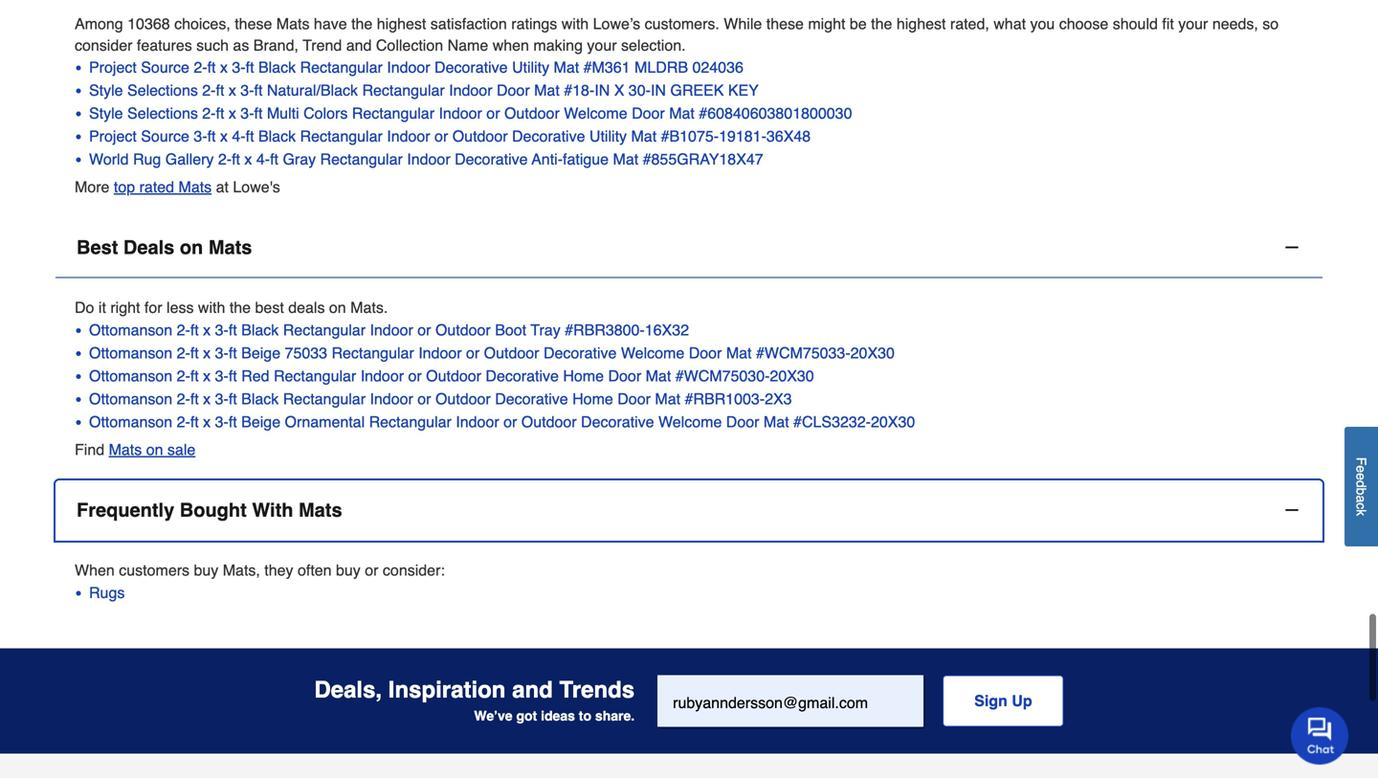 Task type: vqa. For each thing, say whether or not it's contained in the screenshot.
Welcome within Among 10368 choices, these Mats have the highest satisfaction ratings with Lowe's customers. While these might be the highest rated, what you choose should fit your needs, so consider features such as Brand, Trend and Collection Name when making your selection. Project Source 2-ft x 3-ft Black Rectangular Indoor Decorative Utility Mat #M361 MLDRB 024036 Style Selections 2-ft x 3-ft Natural/Black Rectangular Indoor Door Mat #18-IN X 30-IN GREEK KEY Style Selections 2-ft x 3-ft Multi Colors Rectangular Indoor or Outdoor Welcome Door Mat #60840603801800030 Project Source 3-ft x 4-ft Black Rectangular Indoor or Outdoor Decorative Utility Mat #B1075-19181-36X48 World Rug Gallery 2-ft x 4-ft Gray Rectangular Indoor Decorative Anti-fatigue Mat #855GRAY18X47
yes



Task type: describe. For each thing, give the bounding box(es) containing it.
#b1075-
[[661, 128, 719, 145]]

door down when
[[497, 82, 530, 99]]

name
[[448, 36, 488, 54]]

#m361
[[583, 59, 630, 76]]

best deals on mats button
[[56, 218, 1323, 278]]

gray
[[283, 150, 316, 168]]

2 vertical spatial welcome
[[658, 413, 722, 431]]

1 vertical spatial 20x30
[[770, 367, 814, 385]]

when
[[493, 36, 529, 54]]

needs,
[[1212, 15, 1258, 32]]

more
[[75, 178, 110, 196]]

mats on sale link
[[109, 441, 196, 459]]

fatigue
[[563, 150, 609, 168]]

ottomanson 2-ft x 3-ft black rectangular indoor or outdoor boot tray #rbr3800-16x32 link
[[89, 319, 1304, 342]]

world
[[89, 150, 129, 168]]

deals
[[123, 237, 174, 259]]

they
[[264, 561, 293, 579]]

1 vertical spatial welcome
[[621, 344, 685, 362]]

door down ottomanson 2-ft x 3-ft red rectangular indoor or outdoor decorative home door mat #wcm75030-20x30 link on the top of page
[[618, 390, 651, 408]]

lowe's
[[593, 15, 640, 32]]

trends
[[559, 677, 635, 703]]

deals, inspiration and trends we've got ideas to share.
[[314, 677, 635, 724]]

the for 20x30
[[230, 299, 251, 317]]

frequently
[[77, 499, 174, 521]]

sign up form
[[658, 675, 1064, 729]]

2 project from the top
[[89, 128, 137, 145]]

0 horizontal spatial 4-
[[232, 128, 246, 145]]

2 source from the top
[[141, 128, 189, 145]]

2 highest from the left
[[897, 15, 946, 32]]

we've
[[474, 708, 513, 724]]

mat down ottomanson 2-ft x 3-ft beige 75033 rectangular indoor or outdoor decorative welcome door mat #wcm75033-20x30 link
[[646, 367, 671, 385]]

mat right 'fatigue'
[[613, 150, 639, 168]]

1 e from the top
[[1354, 465, 1369, 473]]

2 e from the top
[[1354, 473, 1369, 480]]

0 horizontal spatial utility
[[512, 59, 549, 76]]

3 ottomanson from the top
[[89, 367, 172, 385]]

with
[[252, 499, 293, 521]]

#60840603801800030
[[699, 105, 852, 122]]

f e e d b a c k
[[1354, 457, 1369, 516]]

features
[[137, 36, 192, 54]]

mat up the #b1075-
[[669, 105, 695, 122]]

sign up button
[[943, 675, 1064, 727]]

decorative left anti-
[[455, 150, 528, 168]]

such
[[196, 36, 229, 54]]

it
[[98, 299, 106, 317]]

boot
[[495, 321, 527, 339]]

for
[[144, 299, 162, 317]]

making
[[533, 36, 583, 54]]

19181-
[[719, 128, 767, 145]]

Email Address email field
[[658, 675, 924, 727]]

brand,
[[253, 36, 299, 54]]

minus image
[[1283, 501, 1302, 520]]

10368
[[127, 15, 170, 32]]

fit
[[1162, 15, 1174, 32]]

with inside among 10368 choices, these mats have the highest satisfaction ratings with lowe's customers. while these might be the highest rated, what you choose should fit your needs, so consider features such as brand, trend and collection name when making your selection. project source 2-ft x 3-ft black rectangular indoor decorative utility mat #m361 mldrb 024036 style selections 2-ft x 3-ft natural/black rectangular indoor door mat #18-in x 30-in greek key style selections 2-ft x 3-ft multi colors rectangular indoor or outdoor welcome door mat #60840603801800030 project source 3-ft x 4-ft black rectangular indoor or outdoor decorative utility mat #b1075-19181-36x48 world rug gallery 2-ft x 4-ft gray rectangular indoor decorative anti-fatigue mat #855gray18x47
[[562, 15, 589, 32]]

2 style from the top
[[89, 105, 123, 122]]

the for 2-
[[351, 15, 373, 32]]

rated
[[139, 178, 174, 196]]

colors
[[303, 105, 348, 122]]

collection
[[376, 36, 443, 54]]

2 these from the left
[[766, 15, 804, 32]]

up
[[1012, 692, 1032, 710]]

project source 3-ft x 4-ft black rectangular indoor or outdoor decorative utility mat #b1075-19181-36x48 link
[[89, 125, 1304, 148]]

should
[[1113, 15, 1158, 32]]

bought
[[180, 499, 247, 521]]

on inside do it right for less with the best deals on mats. ottomanson 2-ft x 3-ft black rectangular indoor or outdoor boot tray #rbr3800-16x32 ottomanson 2-ft x 3-ft beige 75033 rectangular indoor or outdoor decorative welcome door mat #wcm75033-20x30 ottomanson 2-ft x 3-ft red rectangular indoor or outdoor decorative home door mat #wcm75030-20x30 ottomanson 2-ft x 3-ft black rectangular indoor or outdoor decorative home door mat #rbr1003-2x3 ottomanson 2-ft x 3-ft beige ornamental rectangular indoor or outdoor decorative welcome door mat #cls3232-20x30
[[329, 299, 346, 317]]

among
[[75, 15, 123, 32]]

1 these from the left
[[235, 15, 272, 32]]

mats.
[[350, 299, 388, 317]]

black down multi
[[258, 128, 296, 145]]

mat up #wcm75030-
[[726, 344, 752, 362]]

5 ottomanson from the top
[[89, 413, 172, 431]]

#855gray18x47
[[643, 150, 763, 168]]

got
[[516, 708, 537, 724]]

black down red
[[241, 390, 279, 408]]

at
[[216, 178, 229, 196]]

#cls3232-
[[793, 413, 871, 431]]

mats for on
[[208, 237, 252, 259]]

style selections 2-ft x 3-ft natural/black rectangular indoor door mat #18-in x 30-in greek key link
[[89, 79, 1304, 102]]

deals
[[288, 299, 325, 317]]

key
[[728, 82, 759, 99]]

find mats on sale
[[75, 441, 196, 459]]

mat left the #b1075-
[[631, 128, 657, 145]]

on for mats
[[180, 237, 203, 259]]

rug
[[133, 150, 161, 168]]

36x48
[[767, 128, 811, 145]]

while
[[724, 15, 762, 32]]

so
[[1263, 15, 1279, 32]]

natural/black
[[267, 82, 358, 99]]

ottomanson 2-ft x 3-ft beige ornamental rectangular indoor or outdoor decorative welcome door mat #cls3232-20x30 link
[[89, 411, 1304, 434]]

to
[[579, 708, 592, 724]]

decorative down 'boot'
[[486, 367, 559, 385]]

ratings
[[511, 15, 557, 32]]

choose
[[1059, 15, 1109, 32]]

less
[[167, 299, 194, 317]]

choices,
[[174, 15, 230, 32]]

#18-
[[564, 82, 595, 99]]

top rated mats link
[[114, 178, 212, 196]]

black down brand,
[[258, 59, 296, 76]]

1 buy from the left
[[194, 561, 218, 579]]

be
[[850, 15, 867, 32]]

0 horizontal spatial your
[[587, 36, 617, 54]]

2 selections from the top
[[127, 105, 198, 122]]

best deals on mats
[[77, 237, 252, 259]]

or inside 'when customers buy mats, they often buy or consider: rugs'
[[365, 561, 379, 579]]

have
[[314, 15, 347, 32]]

mats inside among 10368 choices, these mats have the highest satisfaction ratings with lowe's customers. while these might be the highest rated, what you choose should fit your needs, so consider features such as brand, trend and collection name when making your selection. project source 2-ft x 3-ft black rectangular indoor decorative utility mat #m361 mldrb 024036 style selections 2-ft x 3-ft natural/black rectangular indoor door mat #18-in x 30-in greek key style selections 2-ft x 3-ft multi colors rectangular indoor or outdoor welcome door mat #60840603801800030 project source 3-ft x 4-ft black rectangular indoor or outdoor decorative utility mat #b1075-19181-36x48 world rug gallery 2-ft x 4-ft gray rectangular indoor decorative anti-fatigue mat #855gray18x47
[[276, 15, 310, 32]]

door down #rbr1003-
[[726, 413, 759, 431]]

ottomanson 2-ft x 3-ft beige 75033 rectangular indoor or outdoor decorative welcome door mat #wcm75033-20x30 link
[[89, 342, 1304, 365]]

share.
[[595, 708, 635, 724]]

2 ottomanson from the top
[[89, 344, 172, 362]]

and inside the deals, inspiration and trends we've got ideas to share.
[[512, 677, 553, 703]]

1 beige from the top
[[241, 344, 281, 362]]

d
[[1354, 480, 1369, 488]]

ideas
[[541, 708, 575, 724]]

sale
[[167, 441, 196, 459]]

often
[[298, 561, 332, 579]]

door down #rbr3800-
[[608, 367, 641, 385]]



Task type: locate. For each thing, give the bounding box(es) containing it.
e up d
[[1354, 465, 1369, 473]]

1 vertical spatial on
[[329, 299, 346, 317]]

mats for rated
[[178, 178, 212, 196]]

2 horizontal spatial the
[[871, 15, 892, 32]]

0 vertical spatial home
[[563, 367, 604, 385]]

on for sale
[[146, 441, 163, 459]]

right
[[110, 299, 140, 317]]

best
[[77, 237, 118, 259]]

with
[[562, 15, 589, 32], [198, 299, 225, 317]]

0 horizontal spatial and
[[346, 36, 372, 54]]

style
[[89, 82, 123, 99], [89, 105, 123, 122]]

0 vertical spatial beige
[[241, 344, 281, 362]]

in left x
[[595, 82, 610, 99]]

0 horizontal spatial with
[[198, 299, 225, 317]]

1 horizontal spatial these
[[766, 15, 804, 32]]

decorative down ottomanson 2-ft x 3-ft black rectangular indoor or outdoor decorative home door mat #rbr1003-2x3 link
[[581, 413, 654, 431]]

these up as
[[235, 15, 272, 32]]

mats left at
[[178, 178, 212, 196]]

these
[[235, 15, 272, 32], [766, 15, 804, 32]]

the right have on the top of page
[[351, 15, 373, 32]]

top
[[114, 178, 135, 196]]

mats right find
[[109, 441, 142, 459]]

2 horizontal spatial on
[[329, 299, 346, 317]]

1 horizontal spatial utility
[[589, 128, 627, 145]]

welcome inside among 10368 choices, these mats have the highest satisfaction ratings with lowe's customers. while these might be the highest rated, what you choose should fit your needs, so consider features such as brand, trend and collection name when making your selection. project source 2-ft x 3-ft black rectangular indoor decorative utility mat #m361 mldrb 024036 style selections 2-ft x 3-ft natural/black rectangular indoor door mat #18-in x 30-in greek key style selections 2-ft x 3-ft multi colors rectangular indoor or outdoor welcome door mat #60840603801800030 project source 3-ft x 4-ft black rectangular indoor or outdoor decorative utility mat #b1075-19181-36x48 world rug gallery 2-ft x 4-ft gray rectangular indoor decorative anti-fatigue mat #855gray18x47
[[564, 105, 627, 122]]

the left best
[[230, 299, 251, 317]]

0 vertical spatial with
[[562, 15, 589, 32]]

welcome down ottomanson 2-ft x 3-ft black rectangular indoor or outdoor decorative home door mat #rbr1003-2x3 link
[[658, 413, 722, 431]]

2 beige from the top
[[241, 413, 281, 431]]

16x32
[[645, 321, 689, 339]]

welcome down 16x32
[[621, 344, 685, 362]]

ottomanson 2-ft x 3-ft red rectangular indoor or outdoor decorative home door mat #wcm75030-20x30 link
[[89, 365, 1304, 388]]

mldrb
[[635, 59, 688, 76]]

your up #m361 in the top of the page
[[587, 36, 617, 54]]

1 vertical spatial source
[[141, 128, 189, 145]]

75033
[[285, 344, 327, 362]]

black
[[258, 59, 296, 76], [258, 128, 296, 145], [241, 321, 279, 339], [241, 390, 279, 408]]

b
[[1354, 488, 1369, 495]]

greek
[[670, 82, 724, 99]]

utility up 'fatigue'
[[589, 128, 627, 145]]

on inside 'button'
[[180, 237, 203, 259]]

1 vertical spatial with
[[198, 299, 225, 317]]

sign up
[[974, 692, 1032, 710]]

your
[[1178, 15, 1208, 32], [587, 36, 617, 54]]

project up world on the top of the page
[[89, 128, 137, 145]]

inspiration
[[388, 677, 506, 703]]

0 vertical spatial on
[[180, 237, 203, 259]]

your right fit
[[1178, 15, 1208, 32]]

1 selections from the top
[[127, 82, 198, 99]]

find
[[75, 441, 104, 459]]

deals,
[[314, 677, 382, 703]]

#rbr3800-
[[565, 321, 645, 339]]

style down "consider"
[[89, 82, 123, 99]]

30-
[[629, 82, 651, 99]]

0 horizontal spatial highest
[[377, 15, 426, 32]]

the inside do it right for less with the best deals on mats. ottomanson 2-ft x 3-ft black rectangular indoor or outdoor boot tray #rbr3800-16x32 ottomanson 2-ft x 3-ft beige 75033 rectangular indoor or outdoor decorative welcome door mat #wcm75033-20x30 ottomanson 2-ft x 3-ft red rectangular indoor or outdoor decorative home door mat #wcm75030-20x30 ottomanson 2-ft x 3-ft black rectangular indoor or outdoor decorative home door mat #rbr1003-2x3 ottomanson 2-ft x 3-ft beige ornamental rectangular indoor or outdoor decorative welcome door mat #cls3232-20x30
[[230, 299, 251, 317]]

with up the making
[[562, 15, 589, 32]]

highest left rated,
[[897, 15, 946, 32]]

utility down when
[[512, 59, 549, 76]]

multi
[[267, 105, 299, 122]]

1 horizontal spatial your
[[1178, 15, 1208, 32]]

024036
[[692, 59, 744, 76]]

1 horizontal spatial 4-
[[256, 150, 270, 168]]

1 vertical spatial beige
[[241, 413, 281, 431]]

1 vertical spatial selections
[[127, 105, 198, 122]]

1 vertical spatial style
[[89, 105, 123, 122]]

0 vertical spatial your
[[1178, 15, 1208, 32]]

rated,
[[950, 15, 989, 32]]

selection.
[[621, 36, 686, 54]]

lowe's
[[233, 178, 280, 196]]

with right less
[[198, 299, 225, 317]]

best
[[255, 299, 284, 317]]

0 vertical spatial style
[[89, 82, 123, 99]]

1 vertical spatial 4-
[[256, 150, 270, 168]]

rugs link
[[89, 581, 1304, 604]]

buy left mats,
[[194, 561, 218, 579]]

1 vertical spatial utility
[[589, 128, 627, 145]]

the
[[351, 15, 373, 32], [871, 15, 892, 32], [230, 299, 251, 317]]

1 horizontal spatial and
[[512, 677, 553, 703]]

1 source from the top
[[141, 59, 189, 76]]

beige
[[241, 344, 281, 362], [241, 413, 281, 431]]

mats
[[276, 15, 310, 32], [178, 178, 212, 196], [208, 237, 252, 259], [109, 441, 142, 459], [299, 499, 342, 521]]

f
[[1354, 457, 1369, 465]]

1 horizontal spatial in
[[651, 82, 666, 99]]

utility
[[512, 59, 549, 76], [589, 128, 627, 145]]

ornamental
[[285, 413, 365, 431]]

1 vertical spatial your
[[587, 36, 617, 54]]

1 horizontal spatial buy
[[336, 561, 361, 579]]

mats up brand,
[[276, 15, 310, 32]]

ottomanson
[[89, 321, 172, 339], [89, 344, 172, 362], [89, 367, 172, 385], [89, 390, 172, 408], [89, 413, 172, 431]]

mats,
[[223, 561, 260, 579]]

sign
[[974, 692, 1008, 710]]

what
[[994, 15, 1026, 32]]

when
[[75, 561, 115, 579]]

4 ottomanson from the top
[[89, 390, 172, 408]]

0 vertical spatial welcome
[[564, 105, 627, 122]]

do it right for less with the best deals on mats. ottomanson 2-ft x 3-ft black rectangular indoor or outdoor boot tray #rbr3800-16x32 ottomanson 2-ft x 3-ft beige 75033 rectangular indoor or outdoor decorative welcome door mat #wcm75033-20x30 ottomanson 2-ft x 3-ft red rectangular indoor or outdoor decorative home door mat #wcm75030-20x30 ottomanson 2-ft x 3-ft black rectangular indoor or outdoor decorative home door mat #rbr1003-2x3 ottomanson 2-ft x 3-ft beige ornamental rectangular indoor or outdoor decorative welcome door mat #cls3232-20x30
[[75, 299, 915, 431]]

1 project from the top
[[89, 59, 137, 76]]

#rbr1003-
[[685, 390, 765, 408]]

project down "consider"
[[89, 59, 137, 76]]

world rug gallery 2-ft x 4-ft gray rectangular indoor decorative anti-fatigue mat #855gray18x47 link
[[89, 148, 1304, 171]]

decorative down #rbr3800-
[[544, 344, 617, 362]]

beige down red
[[241, 413, 281, 431]]

satisfaction
[[430, 15, 507, 32]]

1 ottomanson from the top
[[89, 321, 172, 339]]

mats right with
[[299, 499, 342, 521]]

buy right often at bottom left
[[336, 561, 361, 579]]

2 buy from the left
[[336, 561, 361, 579]]

0 vertical spatial and
[[346, 36, 372, 54]]

consider
[[75, 36, 133, 54]]

0 horizontal spatial buy
[[194, 561, 218, 579]]

door down the ottomanson 2-ft x 3-ft black rectangular indoor or outdoor boot tray #rbr3800-16x32 link
[[689, 344, 722, 362]]

anti-
[[532, 150, 563, 168]]

mat left "#18-"
[[534, 82, 560, 99]]

0 horizontal spatial the
[[230, 299, 251, 317]]

and down have on the top of page
[[346, 36, 372, 54]]

0 vertical spatial utility
[[512, 59, 549, 76]]

2-
[[194, 59, 207, 76], [202, 82, 216, 99], [202, 105, 216, 122], [218, 150, 232, 168], [177, 321, 190, 339], [177, 344, 190, 362], [177, 367, 190, 385], [177, 390, 190, 408], [177, 413, 190, 431]]

1 vertical spatial home
[[572, 390, 613, 408]]

0 vertical spatial selections
[[127, 82, 198, 99]]

mats for with
[[299, 499, 342, 521]]

k
[[1354, 509, 1369, 516]]

might
[[808, 15, 846, 32]]

2 vertical spatial 20x30
[[871, 413, 915, 431]]

decorative down name
[[435, 59, 508, 76]]

these left might
[[766, 15, 804, 32]]

tray
[[531, 321, 561, 339]]

welcome down "#18-"
[[564, 105, 627, 122]]

c
[[1354, 503, 1369, 509]]

mat down 2x3
[[764, 413, 789, 431]]

gallery
[[165, 150, 214, 168]]

rugs
[[89, 584, 125, 602]]

e up b
[[1354, 473, 1369, 480]]

the right be
[[871, 15, 892, 32]]

#wcm75033-
[[756, 344, 851, 362]]

2 vertical spatial on
[[146, 441, 163, 459]]

more top rated mats at lowe's
[[75, 178, 280, 196]]

#wcm75030-
[[675, 367, 770, 385]]

and up got
[[512, 677, 553, 703]]

beige up red
[[241, 344, 281, 362]]

among 10368 choices, these mats have the highest satisfaction ratings with lowe's customers. while these might be the highest rated, what you choose should fit your needs, so consider features such as brand, trend and collection name when making your selection. project source 2-ft x 3-ft black rectangular indoor decorative utility mat #m361 mldrb 024036 style selections 2-ft x 3-ft natural/black rectangular indoor door mat #18-in x 30-in greek key style selections 2-ft x 3-ft multi colors rectangular indoor or outdoor welcome door mat #60840603801800030 project source 3-ft x 4-ft black rectangular indoor or outdoor decorative utility mat #b1075-19181-36x48 world rug gallery 2-ft x 4-ft gray rectangular indoor decorative anti-fatigue mat #855gray18x47
[[75, 15, 1279, 168]]

source down the features
[[141, 59, 189, 76]]

1 horizontal spatial highest
[[897, 15, 946, 32]]

door down 30-
[[632, 105, 665, 122]]

on
[[180, 237, 203, 259], [329, 299, 346, 317], [146, 441, 163, 459]]

minus image
[[1283, 238, 1302, 257]]

when customers buy mats, they often buy or consider: rugs
[[75, 561, 445, 602]]

mat
[[554, 59, 579, 76], [534, 82, 560, 99], [669, 105, 695, 122], [631, 128, 657, 145], [613, 150, 639, 168], [726, 344, 752, 362], [646, 367, 671, 385], [655, 390, 681, 408], [764, 413, 789, 431]]

0 horizontal spatial these
[[235, 15, 272, 32]]

1 vertical spatial and
[[512, 677, 553, 703]]

mats inside button
[[299, 499, 342, 521]]

mat down ottomanson 2-ft x 3-ft red rectangular indoor or outdoor decorative home door mat #wcm75030-20x30 link on the top of page
[[655, 390, 681, 408]]

highest
[[377, 15, 426, 32], [897, 15, 946, 32]]

0 vertical spatial source
[[141, 59, 189, 76]]

e
[[1354, 465, 1369, 473], [1354, 473, 1369, 480]]

style up world on the top of the page
[[89, 105, 123, 122]]

1 style from the top
[[89, 82, 123, 99]]

1 vertical spatial project
[[89, 128, 137, 145]]

1 highest from the left
[[377, 15, 426, 32]]

0 horizontal spatial on
[[146, 441, 163, 459]]

outdoor
[[504, 105, 560, 122], [452, 128, 508, 145], [435, 321, 491, 339], [484, 344, 539, 362], [426, 367, 481, 385], [435, 390, 491, 408], [521, 413, 577, 431]]

or
[[486, 105, 500, 122], [435, 128, 448, 145], [418, 321, 431, 339], [466, 344, 480, 362], [408, 367, 422, 385], [418, 390, 431, 408], [504, 413, 517, 431], [365, 561, 379, 579]]

decorative down 'tray'
[[495, 390, 568, 408]]

consider:
[[383, 561, 445, 579]]

mat down the making
[[554, 59, 579, 76]]

frequently bought with mats
[[77, 499, 342, 521]]

source up the rug
[[141, 128, 189, 145]]

red
[[241, 367, 269, 385]]

highest up collection
[[377, 15, 426, 32]]

selections up the rug
[[127, 105, 198, 122]]

mats inside 'button'
[[208, 237, 252, 259]]

frequently bought with mats button
[[56, 481, 1323, 541]]

decorative up anti-
[[512, 128, 585, 145]]

selections down the features
[[127, 82, 198, 99]]

trend
[[303, 36, 342, 54]]

x
[[614, 82, 624, 99]]

in down the mldrb
[[651, 82, 666, 99]]

1 horizontal spatial the
[[351, 15, 373, 32]]

and inside among 10368 choices, these mats have the highest satisfaction ratings with lowe's customers. while these might be the highest rated, what you choose should fit your needs, so consider features such as brand, trend and collection name when making your selection. project source 2-ft x 3-ft black rectangular indoor decorative utility mat #m361 mldrb 024036 style selections 2-ft x 3-ft natural/black rectangular indoor door mat #18-in x 30-in greek key style selections 2-ft x 3-ft multi colors rectangular indoor or outdoor welcome door mat #60840603801800030 project source 3-ft x 4-ft black rectangular indoor or outdoor decorative utility mat #b1075-19181-36x48 world rug gallery 2-ft x 4-ft gray rectangular indoor decorative anti-fatigue mat #855gray18x47
[[346, 36, 372, 54]]

ft
[[207, 59, 216, 76], [246, 59, 254, 76], [216, 82, 224, 99], [254, 82, 263, 99], [216, 105, 224, 122], [254, 105, 263, 122], [207, 128, 216, 145], [246, 128, 254, 145], [232, 150, 240, 168], [270, 150, 279, 168], [190, 321, 199, 339], [229, 321, 237, 339], [190, 344, 199, 362], [229, 344, 237, 362], [190, 367, 199, 385], [229, 367, 237, 385], [190, 390, 199, 408], [229, 390, 237, 408], [190, 413, 199, 431], [229, 413, 237, 431]]

x
[[220, 59, 228, 76], [229, 82, 236, 99], [229, 105, 236, 122], [220, 128, 228, 145], [244, 150, 252, 168], [203, 321, 211, 339], [203, 344, 211, 362], [203, 367, 211, 385], [203, 390, 211, 408], [203, 413, 211, 431]]

chat invite button image
[[1291, 706, 1350, 765]]

0 vertical spatial project
[[89, 59, 137, 76]]

with inside do it right for less with the best deals on mats. ottomanson 2-ft x 3-ft black rectangular indoor or outdoor boot tray #rbr3800-16x32 ottomanson 2-ft x 3-ft beige 75033 rectangular indoor or outdoor decorative welcome door mat #wcm75033-20x30 ottomanson 2-ft x 3-ft red rectangular indoor or outdoor decorative home door mat #wcm75030-20x30 ottomanson 2-ft x 3-ft black rectangular indoor or outdoor decorative home door mat #rbr1003-2x3 ottomanson 2-ft x 3-ft beige ornamental rectangular indoor or outdoor decorative welcome door mat #cls3232-20x30
[[198, 299, 225, 317]]

mats down at
[[208, 237, 252, 259]]

0 horizontal spatial in
[[595, 82, 610, 99]]

1 in from the left
[[595, 82, 610, 99]]

customers
[[119, 561, 190, 579]]

1 horizontal spatial with
[[562, 15, 589, 32]]

black down best
[[241, 321, 279, 339]]

2 in from the left
[[651, 82, 666, 99]]

0 vertical spatial 20x30
[[851, 344, 895, 362]]

0 vertical spatial 4-
[[232, 128, 246, 145]]

do
[[75, 299, 94, 317]]

1 horizontal spatial on
[[180, 237, 203, 259]]



